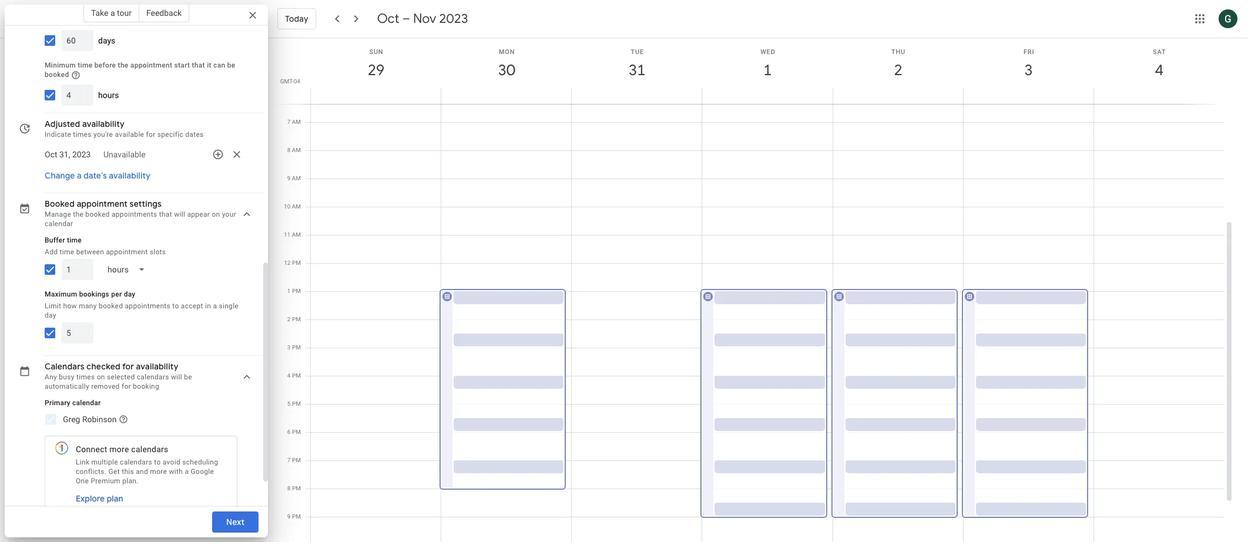 Task type: locate. For each thing, give the bounding box(es) containing it.
2 maximum from the top
[[45, 290, 77, 298]]

0 horizontal spatial day
[[45, 311, 56, 320]]

day right the per
[[124, 290, 135, 298]]

1 vertical spatial that
[[192, 61, 205, 69]]

3 column header
[[963, 38, 1095, 104]]

1 vertical spatial more
[[150, 468, 167, 476]]

sunday, october 29 element
[[363, 57, 390, 84]]

sat 4
[[1153, 48, 1167, 80]]

9 pm from the top
[[292, 486, 301, 492]]

booked appointment settings manage the booked appointments that will appear on your calendar
[[45, 198, 236, 228]]

maximum up maximum days in advance that an appointment can be booked number field in the left top of the page
[[45, 6, 77, 15]]

6 pm from the top
[[292, 401, 301, 407]]

an
[[149, 6, 157, 15]]

1 vertical spatial 9
[[287, 514, 291, 520]]

next
[[226, 517, 245, 528]]

calendars
[[45, 361, 85, 372]]

7 up 8 am
[[287, 119, 291, 125]]

0 vertical spatial calendars
[[137, 373, 169, 381]]

1 vertical spatial appointments
[[125, 302, 171, 310]]

availability inside calendars checked for availability any busy times on selected calendars will be automatically removed for booking
[[136, 361, 178, 372]]

can
[[203, 6, 215, 15], [213, 61, 225, 69]]

0 vertical spatial 4
[[1155, 61, 1163, 80]]

time for buffer
[[67, 236, 82, 244]]

appointments left accept
[[125, 302, 171, 310]]

availability down unavailable
[[109, 170, 151, 181]]

the right the manage
[[73, 210, 84, 218]]

1 vertical spatial 1
[[287, 288, 291, 295]]

1
[[763, 61, 771, 80], [287, 288, 291, 295]]

oct
[[377, 11, 400, 27]]

in inside maximum bookings per day limit how many booked appointments to accept in a single day
[[205, 302, 211, 310]]

will left appear
[[174, 210, 185, 218]]

times inside adjusted availability indicate times you're available for specific dates
[[73, 130, 92, 139]]

4
[[1155, 61, 1163, 80], [287, 373, 291, 379]]

for down selected
[[122, 383, 131, 391]]

1 vertical spatial day
[[45, 311, 56, 320]]

be inside 'maximum time in advance that an appointment can be booked'
[[217, 6, 225, 15]]

2 8 from the top
[[287, 486, 291, 492]]

minimum time before the appointment start that it can be booked
[[45, 61, 235, 79]]

7 for 7 am
[[287, 119, 291, 125]]

that left it
[[192, 61, 205, 69]]

0 horizontal spatial that
[[134, 6, 147, 15]]

2 column header
[[833, 38, 964, 104]]

0 vertical spatial the
[[118, 61, 129, 69]]

3 down the fri on the top of the page
[[1024, 61, 1033, 80]]

maximum inside 'maximum time in advance that an appointment can be booked'
[[45, 6, 77, 15]]

a inside maximum bookings per day limit how many booked appointments to accept in a single day
[[213, 302, 217, 310]]

1 8 from the top
[[287, 147, 291, 153]]

1 vertical spatial times
[[76, 373, 95, 381]]

calendars
[[137, 373, 169, 381], [131, 445, 168, 454], [120, 458, 152, 467]]

time inside 'maximum time in advance that an appointment can be booked'
[[79, 6, 94, 15]]

8 for 8 am
[[287, 147, 291, 153]]

pm
[[292, 260, 301, 266], [292, 288, 301, 295], [292, 316, 301, 323], [292, 344, 301, 351], [292, 373, 301, 379], [292, 401, 301, 407], [292, 429, 301, 436], [292, 457, 301, 464], [292, 486, 301, 492], [292, 514, 301, 520]]

pm for 9 pm
[[292, 514, 301, 520]]

2 inside thu 2
[[894, 61, 902, 80]]

appointment inside buffer time add time between appointment slots
[[106, 248, 148, 256]]

2 vertical spatial that
[[159, 210, 172, 218]]

pm for 3 pm
[[292, 344, 301, 351]]

1 vertical spatial to
[[154, 458, 161, 467]]

booked up buffer time add time between appointment slots
[[85, 210, 110, 218]]

Maximum bookings per day number field
[[66, 323, 89, 344]]

booked inside booked appointment settings manage the booked appointments that will appear on your calendar
[[85, 210, 110, 218]]

0 vertical spatial 8
[[287, 147, 291, 153]]

wednesday, november 1 element
[[755, 57, 782, 84]]

tour
[[117, 8, 132, 18]]

that inside 'maximum time in advance that an appointment can be booked'
[[134, 6, 147, 15]]

0 vertical spatial calendar
[[45, 220, 73, 228]]

booked down the per
[[99, 302, 123, 310]]

that left an
[[134, 6, 147, 15]]

appointments down 'settings' at the top left of page
[[112, 210, 157, 218]]

am right 10
[[292, 203, 301, 210]]

a right with
[[185, 468, 189, 476]]

fri
[[1024, 48, 1035, 56]]

31 column header
[[572, 38, 703, 104]]

checked
[[87, 361, 121, 372]]

1 7 from the top
[[287, 119, 291, 125]]

5 am from the top
[[292, 232, 301, 238]]

0 vertical spatial 2
[[894, 61, 902, 80]]

that down 'settings' at the top left of page
[[159, 210, 172, 218]]

2 9 from the top
[[287, 514, 291, 520]]

dates
[[185, 130, 204, 139]]

pm for 8 pm
[[292, 486, 301, 492]]

the
[[118, 61, 129, 69], [73, 210, 84, 218]]

7 down 6
[[287, 457, 291, 464]]

pm down the 2 pm
[[292, 344, 301, 351]]

am up 8 am
[[292, 119, 301, 125]]

on up removed
[[97, 373, 105, 381]]

availability inside change a date's availability button
[[109, 170, 151, 181]]

0 vertical spatial times
[[73, 130, 92, 139]]

minimum
[[45, 61, 76, 69]]

appointment down change a date's availability button
[[77, 198, 128, 209]]

can inside minimum time before the appointment start that it can be booked
[[213, 61, 225, 69]]

1 pm from the top
[[292, 260, 301, 266]]

0 vertical spatial 7
[[287, 119, 291, 125]]

to
[[172, 302, 179, 310], [154, 458, 161, 467]]

4 am from the top
[[292, 203, 301, 210]]

in
[[96, 6, 102, 15], [205, 302, 211, 310]]

pm up the 2 pm
[[292, 288, 301, 295]]

1 horizontal spatial that
[[159, 210, 172, 218]]

10 pm from the top
[[292, 514, 301, 520]]

7
[[287, 119, 291, 125], [287, 457, 291, 464]]

time for maximum
[[79, 6, 94, 15]]

appointments inside booked appointment settings manage the booked appointments that will appear on your calendar
[[112, 210, 157, 218]]

the inside booked appointment settings manage the booked appointments that will appear on your calendar
[[73, 210, 84, 218]]

0 horizontal spatial on
[[97, 373, 105, 381]]

1 vertical spatial 4
[[287, 373, 291, 379]]

can right feedback button
[[203, 6, 215, 15]]

0 vertical spatial 9
[[287, 175, 291, 182]]

1 horizontal spatial 4
[[1155, 61, 1163, 80]]

plan
[[107, 494, 123, 504]]

1 horizontal spatial in
[[205, 302, 211, 310]]

1 horizontal spatial on
[[212, 210, 220, 218]]

1 vertical spatial 8
[[287, 486, 291, 492]]

pm for 2 pm
[[292, 316, 301, 323]]

1 vertical spatial calendars
[[131, 445, 168, 454]]

7 pm from the top
[[292, 429, 301, 436]]

0 horizontal spatial more
[[110, 445, 129, 454]]

maximum for maximum time in advance that an appointment can be booked
[[45, 6, 77, 15]]

1 column header
[[702, 38, 833, 104]]

3 down the 2 pm
[[287, 344, 291, 351]]

bookings
[[79, 290, 109, 298]]

pm down 8 pm
[[292, 514, 301, 520]]

2 vertical spatial availability
[[136, 361, 178, 372]]

in right accept
[[205, 302, 211, 310]]

this
[[122, 468, 134, 476]]

appointment
[[159, 6, 201, 15], [130, 61, 172, 69], [77, 198, 128, 209], [106, 248, 148, 256]]

1 vertical spatial on
[[97, 373, 105, 381]]

on left your
[[212, 210, 220, 218]]

to left avoid
[[154, 458, 161, 467]]

1 vertical spatial 3
[[287, 344, 291, 351]]

1 vertical spatial can
[[213, 61, 225, 69]]

2 7 from the top
[[287, 457, 291, 464]]

4 up 5
[[287, 373, 291, 379]]

on inside calendars checked for availability any busy times on selected calendars will be automatically removed for booking
[[97, 373, 105, 381]]

the right the before
[[118, 61, 129, 69]]

pm right 5
[[292, 401, 301, 407]]

availability for for
[[136, 361, 178, 372]]

29 column header
[[310, 38, 442, 104]]

robinson
[[82, 415, 117, 424]]

time inside minimum time before the appointment start that it can be booked
[[78, 61, 93, 69]]

1 down wed at the right top of the page
[[763, 61, 771, 80]]

None field
[[98, 259, 155, 280]]

be inside calendars checked for availability any busy times on selected calendars will be automatically removed for booking
[[184, 373, 192, 381]]

1 horizontal spatial day
[[124, 290, 135, 298]]

availability inside adjusted availability indicate times you're available for specific dates
[[82, 119, 125, 129]]

1 vertical spatial be
[[227, 61, 235, 69]]

booked down the minimum
[[45, 70, 69, 79]]

connect
[[76, 445, 107, 454]]

booked
[[45, 198, 75, 209]]

link
[[76, 458, 90, 467]]

for left specific
[[146, 130, 155, 139]]

availability up you're
[[82, 119, 125, 129]]

4 down sat
[[1155, 61, 1163, 80]]

appointment right an
[[159, 6, 201, 15]]

am for 11 am
[[292, 232, 301, 238]]

tue 31
[[628, 48, 645, 80]]

can right it
[[213, 61, 225, 69]]

for up selected
[[122, 361, 134, 372]]

pm down 3 pm
[[292, 373, 301, 379]]

31
[[628, 61, 645, 80]]

scheduling
[[182, 458, 218, 467]]

pm right 6
[[292, 429, 301, 436]]

0 vertical spatial that
[[134, 6, 147, 15]]

0 vertical spatial 1
[[763, 61, 771, 80]]

9
[[287, 175, 291, 182], [287, 514, 291, 520]]

times
[[73, 130, 92, 139], [76, 373, 95, 381]]

your
[[222, 210, 236, 218]]

10 am
[[284, 203, 301, 210]]

time for minimum
[[78, 61, 93, 69]]

9 up 10
[[287, 175, 291, 182]]

1 vertical spatial 7
[[287, 457, 291, 464]]

booked inside maximum bookings per day limit how many booked appointments to accept in a single day
[[99, 302, 123, 310]]

0 vertical spatial will
[[174, 210, 185, 218]]

pm up 3 pm
[[292, 316, 301, 323]]

0 vertical spatial for
[[146, 130, 155, 139]]

more up multiple on the bottom of page
[[110, 445, 129, 454]]

9 down 8 pm
[[287, 514, 291, 520]]

appointment inside 'maximum time in advance that an appointment can be booked'
[[159, 6, 201, 15]]

more down avoid
[[150, 468, 167, 476]]

pm up '9 pm'
[[292, 486, 301, 492]]

availability up booking
[[136, 361, 178, 372]]

am for 10 am
[[292, 203, 301, 210]]

1 vertical spatial the
[[73, 210, 84, 218]]

2 am from the top
[[292, 147, 301, 153]]

0 vertical spatial in
[[96, 6, 102, 15]]

1 horizontal spatial be
[[217, 6, 225, 15]]

calendar down the manage
[[45, 220, 73, 228]]

7 pm
[[287, 457, 301, 464]]

slots
[[150, 248, 166, 256]]

12
[[284, 260, 291, 266]]

maximum inside maximum bookings per day limit how many booked appointments to accept in a single day
[[45, 290, 77, 298]]

1 am from the top
[[292, 119, 301, 125]]

saturday, november 4 element
[[1146, 57, 1173, 84]]

appointment left "slots"
[[106, 248, 148, 256]]

maximum up 'limit'
[[45, 290, 77, 298]]

2 vertical spatial be
[[184, 373, 192, 381]]

am for 9 am
[[292, 175, 301, 182]]

1 vertical spatial availability
[[109, 170, 151, 181]]

2 horizontal spatial that
[[192, 61, 205, 69]]

2 horizontal spatial be
[[227, 61, 235, 69]]

1 maximum from the top
[[45, 6, 77, 15]]

1 vertical spatial maximum
[[45, 290, 77, 298]]

1 horizontal spatial to
[[172, 302, 179, 310]]

2 up 3 pm
[[287, 316, 291, 323]]

3 pm from the top
[[292, 316, 301, 323]]

0 vertical spatial on
[[212, 210, 220, 218]]

4 pm from the top
[[292, 344, 301, 351]]

manage
[[45, 210, 71, 218]]

am down 8 am
[[292, 175, 301, 182]]

3 am from the top
[[292, 175, 301, 182]]

grid
[[273, 38, 1235, 543]]

availability
[[82, 119, 125, 129], [109, 170, 151, 181], [136, 361, 178, 372]]

2
[[894, 61, 902, 80], [287, 316, 291, 323]]

pm up 8 pm
[[292, 457, 301, 464]]

time left the before
[[78, 61, 93, 69]]

calendar
[[45, 220, 73, 228], [72, 399, 101, 407]]

0 horizontal spatial the
[[73, 210, 84, 218]]

0 vertical spatial can
[[203, 6, 215, 15]]

how
[[63, 302, 77, 310]]

plan.
[[122, 477, 139, 485]]

mon 30
[[498, 48, 515, 80]]

1 9 from the top
[[287, 175, 291, 182]]

0 vertical spatial to
[[172, 302, 179, 310]]

pm right 12
[[292, 260, 301, 266]]

6 pm
[[287, 429, 301, 436]]

primary calendar
[[45, 399, 101, 407]]

0 vertical spatial maximum
[[45, 6, 77, 15]]

am right 11
[[292, 232, 301, 238]]

gmt-
[[280, 78, 294, 85]]

maximum for maximum bookings per day limit how many booked appointments to accept in a single day
[[45, 290, 77, 298]]

5 pm from the top
[[292, 373, 301, 379]]

0 vertical spatial be
[[217, 6, 225, 15]]

on
[[212, 210, 220, 218], [97, 373, 105, 381]]

times left you're
[[73, 130, 92, 139]]

time
[[79, 6, 94, 15], [78, 61, 93, 69], [67, 236, 82, 244], [60, 248, 74, 256]]

adjusted availability indicate times you're available for specific dates
[[45, 119, 204, 139]]

booked up maximum days in advance that an appointment can be booked number field in the left top of the page
[[45, 16, 69, 24]]

time right buffer
[[67, 236, 82, 244]]

will
[[174, 210, 185, 218], [171, 373, 182, 381]]

be inside minimum time before the appointment start that it can be booked
[[227, 61, 235, 69]]

appointments inside maximum bookings per day limit how many booked appointments to accept in a single day
[[125, 302, 171, 310]]

a
[[110, 8, 115, 18], [77, 170, 82, 181], [213, 302, 217, 310], [185, 468, 189, 476]]

0 horizontal spatial be
[[184, 373, 192, 381]]

will inside calendars checked for availability any busy times on selected calendars will be automatically removed for booking
[[171, 373, 182, 381]]

8 down 7 am
[[287, 147, 291, 153]]

2 pm from the top
[[292, 288, 301, 295]]

0 horizontal spatial to
[[154, 458, 161, 467]]

times right busy on the left of page
[[76, 373, 95, 381]]

0 horizontal spatial 4
[[287, 373, 291, 379]]

pm for 7 pm
[[292, 457, 301, 464]]

8 am
[[287, 147, 301, 153]]

day down 'limit'
[[45, 311, 56, 320]]

sun
[[369, 48, 384, 56]]

that
[[134, 6, 147, 15], [192, 61, 205, 69], [159, 210, 172, 218]]

8 up '9 pm'
[[287, 486, 291, 492]]

0 vertical spatial appointments
[[112, 210, 157, 218]]

time left advance
[[79, 6, 94, 15]]

30 column header
[[441, 38, 572, 104]]

between
[[76, 248, 104, 256]]

appointment left 'start'
[[130, 61, 172, 69]]

1 horizontal spatial 3
[[1024, 61, 1033, 80]]

2 down thu
[[894, 61, 902, 80]]

Minimum amount of hours before the start of the appointment that it can be booked number field
[[66, 84, 89, 106]]

1 vertical spatial will
[[171, 373, 182, 381]]

in left advance
[[96, 6, 102, 15]]

0 vertical spatial availability
[[82, 119, 125, 129]]

1 vertical spatial in
[[205, 302, 211, 310]]

can inside 'maximum time in advance that an appointment can be booked'
[[203, 6, 215, 15]]

on inside booked appointment settings manage the booked appointments that will appear on your calendar
[[212, 210, 220, 218]]

maximum
[[45, 6, 77, 15], [45, 290, 77, 298]]

times inside calendars checked for availability any busy times on selected calendars will be automatically removed for booking
[[76, 373, 95, 381]]

take a tour
[[91, 8, 132, 18]]

indicate
[[45, 130, 71, 139]]

date's
[[84, 170, 107, 181]]

am down 7 am
[[292, 147, 301, 153]]

booked inside 'maximum time in advance that an appointment can be booked'
[[45, 16, 69, 24]]

appear
[[187, 210, 210, 218]]

9 pm
[[287, 514, 301, 520]]

1 horizontal spatial the
[[118, 61, 129, 69]]

30
[[498, 61, 515, 80]]

8 pm from the top
[[292, 457, 301, 464]]

a left single
[[213, 302, 217, 310]]

booked inside minimum time before the appointment start that it can be booked
[[45, 70, 69, 79]]

will right selected
[[171, 373, 182, 381]]

adjusted
[[45, 119, 80, 129]]

1 vertical spatial 2
[[287, 316, 291, 323]]

fri 3
[[1024, 48, 1035, 80]]

1 horizontal spatial 2
[[894, 61, 902, 80]]

that inside booked appointment settings manage the booked appointments that will appear on your calendar
[[159, 210, 172, 218]]

calendar up greg robinson
[[72, 399, 101, 407]]

to left accept
[[172, 302, 179, 310]]

0 horizontal spatial in
[[96, 6, 102, 15]]

1 horizontal spatial 1
[[763, 61, 771, 80]]

more
[[110, 445, 129, 454], [150, 468, 167, 476]]

wed
[[761, 48, 776, 56]]

9 am
[[287, 175, 301, 182]]

1 down 12
[[287, 288, 291, 295]]

0 vertical spatial 3
[[1024, 61, 1033, 80]]

4 pm
[[287, 373, 301, 379]]



Task type: describe. For each thing, give the bounding box(es) containing it.
04
[[294, 78, 300, 85]]

availability for date's
[[109, 170, 151, 181]]

greg robinson
[[63, 415, 117, 424]]

3 inside fri 3
[[1024, 61, 1033, 80]]

4 column header
[[1094, 38, 1225, 104]]

Buffer time number field
[[66, 259, 89, 280]]

appointment inside minimum time before the appointment start that it can be booked
[[130, 61, 172, 69]]

thu 2
[[892, 48, 906, 80]]

pm for 1 pm
[[292, 288, 301, 295]]

explore plan button
[[71, 488, 128, 509]]

many
[[79, 302, 97, 310]]

automatically
[[45, 383, 89, 391]]

5
[[287, 401, 291, 407]]

take a tour button
[[83, 4, 139, 22]]

google
[[191, 468, 214, 476]]

wed 1
[[761, 48, 776, 80]]

sun 29
[[367, 48, 384, 80]]

multiple
[[91, 458, 118, 467]]

0 horizontal spatial 1
[[287, 288, 291, 295]]

to inside maximum bookings per day limit how many booked appointments to accept in a single day
[[172, 302, 179, 310]]

mon
[[499, 48, 515, 56]]

accept
[[181, 302, 203, 310]]

any
[[45, 373, 57, 381]]

selected
[[107, 373, 135, 381]]

maximum time in advance that an appointment can be booked
[[45, 6, 225, 24]]

calendar inside booked appointment settings manage the booked appointments that will appear on your calendar
[[45, 220, 73, 228]]

change
[[45, 170, 75, 181]]

change a date's availability
[[45, 170, 151, 181]]

1 vertical spatial calendar
[[72, 399, 101, 407]]

gmt-04
[[280, 78, 300, 85]]

single
[[219, 302, 239, 310]]

pm for 4 pm
[[292, 373, 301, 379]]

10
[[284, 203, 291, 210]]

11
[[284, 232, 291, 238]]

tue
[[631, 48, 644, 56]]

appointment inside booked appointment settings manage the booked appointments that will appear on your calendar
[[77, 198, 128, 209]]

greg
[[63, 415, 80, 424]]

available
[[115, 130, 144, 139]]

a left date's at the top left of the page
[[77, 170, 82, 181]]

pm for 5 pm
[[292, 401, 301, 407]]

today button
[[277, 5, 316, 33]]

2 vertical spatial calendars
[[120, 458, 152, 467]]

that inside minimum time before the appointment start that it can be booked
[[192, 61, 205, 69]]

time right add at the top of the page
[[60, 248, 74, 256]]

for inside adjusted availability indicate times you're available for specific dates
[[146, 130, 155, 139]]

hours
[[98, 90, 119, 100]]

maximum bookings per day limit how many booked appointments to accept in a single day
[[45, 290, 239, 320]]

with
[[169, 468, 183, 476]]

premium
[[91, 477, 120, 485]]

6
[[287, 429, 291, 436]]

oct – nov 2023
[[377, 11, 468, 27]]

get
[[108, 468, 120, 476]]

busy
[[59, 373, 74, 381]]

unavailable
[[103, 150, 146, 159]]

conflicts.
[[76, 468, 107, 476]]

sat
[[1153, 48, 1167, 56]]

am for 7 am
[[292, 119, 301, 125]]

0 vertical spatial more
[[110, 445, 129, 454]]

grid containing 29
[[273, 38, 1235, 543]]

today
[[285, 14, 308, 24]]

calendars checked for availability any busy times on selected calendars will be automatically removed for booking
[[45, 361, 192, 391]]

8 pm
[[287, 486, 301, 492]]

5 pm
[[287, 401, 301, 407]]

the inside minimum time before the appointment start that it can be booked
[[118, 61, 129, 69]]

a inside the connect more calendars link multiple calendars to avoid scheduling conflicts. get this and more with a google one premium plan.
[[185, 468, 189, 476]]

removed
[[91, 383, 120, 391]]

1 horizontal spatial more
[[150, 468, 167, 476]]

7 am
[[287, 119, 301, 125]]

8 for 8 pm
[[287, 486, 291, 492]]

monday, october 30 element
[[493, 57, 520, 84]]

specific
[[157, 130, 183, 139]]

29
[[367, 61, 384, 80]]

next button
[[212, 509, 259, 537]]

avoid
[[163, 458, 180, 467]]

2 vertical spatial for
[[122, 383, 131, 391]]

pm for 12 pm
[[292, 260, 301, 266]]

and
[[136, 468, 148, 476]]

buffer time add time between appointment slots
[[45, 236, 166, 256]]

pm for 6 pm
[[292, 429, 301, 436]]

1 inside the wed 1
[[763, 61, 771, 80]]

a left tour
[[110, 8, 115, 18]]

tuesday, october 31 element
[[624, 57, 651, 84]]

Date text field
[[45, 147, 91, 161]]

booking
[[133, 383, 159, 391]]

12 pm
[[284, 260, 301, 266]]

friday, november 3 element
[[1016, 57, 1043, 84]]

advance
[[104, 6, 132, 15]]

1 vertical spatial for
[[122, 361, 134, 372]]

add
[[45, 248, 58, 256]]

calendars inside calendars checked for availability any busy times on selected calendars will be automatically removed for booking
[[137, 373, 169, 381]]

Maximum days in advance that an appointment can be booked number field
[[66, 30, 89, 51]]

before
[[94, 61, 116, 69]]

thursday, november 2 element
[[885, 57, 912, 84]]

change a date's availability button
[[40, 165, 155, 186]]

4 inside sat 4
[[1155, 61, 1163, 80]]

nov
[[413, 11, 436, 27]]

9 for 9 am
[[287, 175, 291, 182]]

explore plan
[[76, 494, 123, 504]]

will inside booked appointment settings manage the booked appointments that will appear on your calendar
[[174, 210, 185, 218]]

am for 8 am
[[292, 147, 301, 153]]

2 pm
[[287, 316, 301, 323]]

11 am
[[284, 232, 301, 238]]

days
[[98, 36, 115, 45]]

7 for 7 pm
[[287, 457, 291, 464]]

to inside the connect more calendars link multiple calendars to avoid scheduling conflicts. get this and more with a google one premium plan.
[[154, 458, 161, 467]]

take
[[91, 8, 108, 18]]

per
[[111, 290, 122, 298]]

settings
[[130, 198, 162, 209]]

thu
[[892, 48, 906, 56]]

explore
[[76, 494, 105, 504]]

connect more calendars link multiple calendars to avoid scheduling conflicts. get this and more with a google one premium plan.
[[76, 445, 218, 485]]

one
[[76, 477, 89, 485]]

buffer
[[45, 236, 65, 244]]

9 for 9 pm
[[287, 514, 291, 520]]

2023
[[439, 11, 468, 27]]

0 horizontal spatial 3
[[287, 344, 291, 351]]

0 vertical spatial day
[[124, 290, 135, 298]]

in inside 'maximum time in advance that an appointment can be booked'
[[96, 6, 102, 15]]

0 horizontal spatial 2
[[287, 316, 291, 323]]

1 pm
[[287, 288, 301, 295]]



Task type: vqa. For each thing, say whether or not it's contained in the screenshot.
Gmail
no



